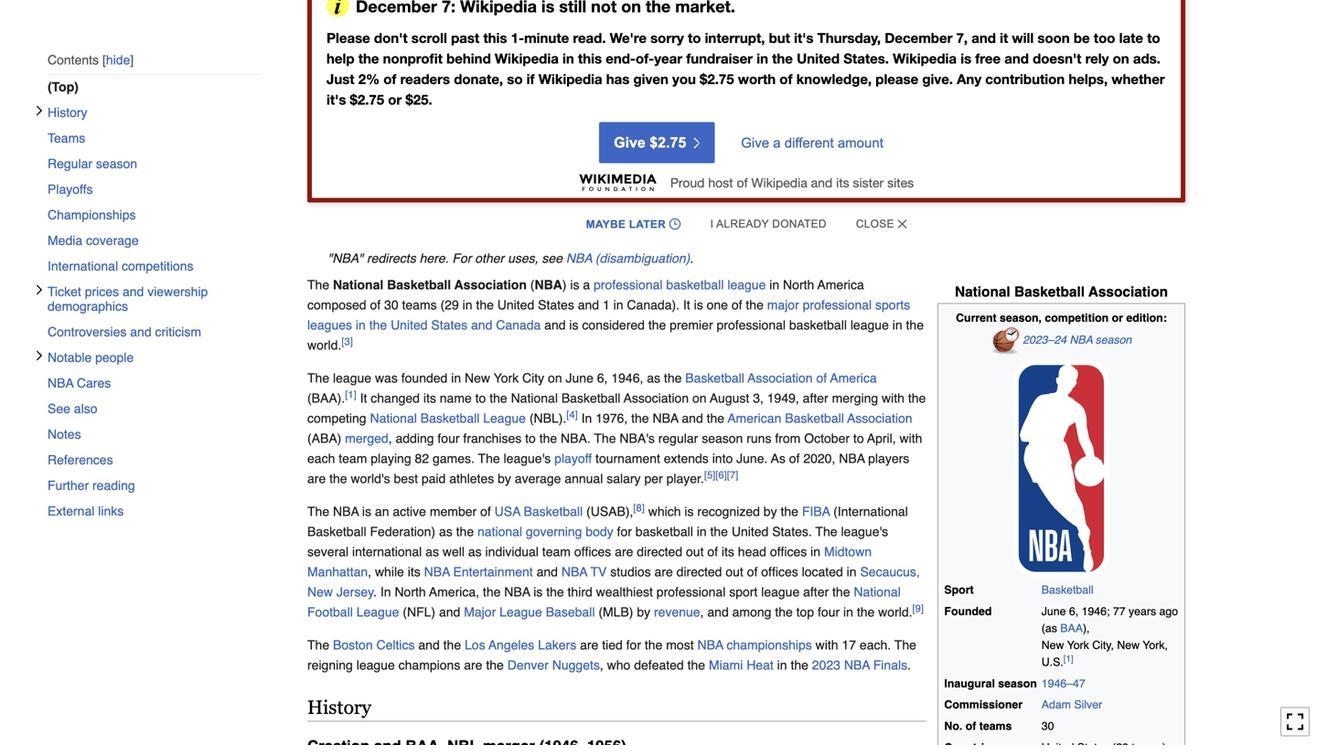 Task type: locate. For each thing, give the bounding box(es) containing it.
2 vertical spatial by
[[637, 606, 651, 620]]

of inside worth of knowledge, please give. any contribution helps, whether it's
[[780, 71, 793, 87]]

0 vertical spatial after
[[803, 391, 829, 406]]

if
[[527, 71, 535, 87]]

after for league
[[804, 585, 829, 600]]

of down head
[[747, 565, 758, 580]]

is inside '. wikipedia is free and doesn't rely on ads. just 2% of readers donate, so if wikipedia has given you'
[[961, 50, 972, 67]]

0 vertical spatial in
[[582, 411, 592, 426]]

four inside , adding four franchises to the nba. the nba's regular season runs from october to april, with each team playing 82 games. the league's
[[438, 432, 460, 446]]

0 vertical spatial x small image
[[34, 105, 45, 116]]

1 horizontal spatial this
[[578, 50, 602, 67]]

2 vertical spatial basketball
[[636, 525, 694, 540]]

0 vertical spatial with
[[882, 391, 905, 406]]

77
[[1114, 605, 1126, 619]]

2 vertical spatial states
[[431, 318, 468, 333]]

to up ads.
[[1148, 30, 1161, 46]]

is
[[961, 50, 972, 67], [570, 278, 580, 293], [694, 298, 703, 313], [570, 318, 579, 333], [362, 505, 372, 519], [685, 505, 694, 519], [534, 585, 543, 600]]

america up merging
[[831, 371, 877, 386]]

the down the angeles
[[486, 659, 504, 673]]

of right worth
[[780, 71, 793, 87]]

1 x small image from the top
[[34, 105, 45, 116]]

national basketball league (nbl). [4] in 1976, the nba and the american basketball association (aba) merged
[[307, 410, 913, 446]]

and right canada
[[545, 318, 566, 333]]

and up regular
[[682, 411, 704, 426]]

1 vertical spatial basketball
[[790, 318, 847, 333]]

1 horizontal spatial world.
[[879, 606, 913, 620]]

(international basketball federation) as the
[[307, 505, 909, 540]]

with inside 'with 17 each. the reigning league champions are the'
[[816, 638, 839, 653]]

further
[[48, 478, 89, 493]]

out up sport on the right bottom of page
[[726, 565, 744, 580]]

of inside the nba is an active member of usa basketball (usab), [8] which is recognized by the fiba
[[481, 505, 491, 519]]

on right "city"
[[548, 371, 562, 386]]

0 vertical spatial 30
[[384, 298, 399, 313]]

in down read.
[[563, 50, 575, 67]]

its right 'while' on the bottom of page
[[408, 565, 421, 580]]

individual
[[486, 545, 539, 560]]

and down the "will"
[[1005, 50, 1029, 67]]

as
[[771, 452, 786, 466]]

u.s.
[[1042, 656, 1064, 669]]

competing
[[307, 411, 367, 426]]

york inside june 6, 1946 ; 77 years ago (as baa ), new york city, new york, u.s.
[[1068, 639, 1090, 652]]

and inside and is considered the premier professional basketball league in the world.
[[545, 318, 566, 333]]

1 horizontal spatial [1]
[[1064, 654, 1074, 665]]

reigning
[[307, 659, 353, 673]]

world. inside the (nfl) and major league baseball (mlb) by revenue , and among the top four in the world. [9]
[[879, 606, 913, 620]]

1 vertical spatial states
[[538, 298, 575, 313]]

the inside major professional sports leagues in the united states and canada
[[369, 318, 387, 333]]

0 horizontal spatial in
[[381, 585, 391, 600]]

baa link
[[1061, 622, 1084, 635]]

, inside the (nfl) and major league baseball (mlb) by revenue , and among the top four in the world. [9]
[[701, 606, 704, 620]]

in up located
[[811, 545, 821, 560]]

states inside fundraising banner region
[[844, 50, 886, 67]]

its down founded
[[424, 391, 436, 406]]

regular
[[48, 156, 92, 171]]

tv
[[591, 565, 607, 580]]

$2.75 or $25 .
[[350, 91, 433, 108]]

basketball up several
[[307, 525, 367, 540]]

the inside the nba is an active member of usa basketball (usab), [8] which is recognized by the fiba
[[307, 505, 330, 519]]

2 x small image from the top
[[34, 350, 45, 361]]

0 vertical spatial states
[[844, 50, 886, 67]]

to down (nbl).
[[525, 432, 536, 446]]

1 vertical spatial america
[[831, 371, 877, 386]]

in up 17
[[844, 606, 854, 620]]

1 vertical spatial $2.75
[[350, 91, 384, 108]]

world. inside and is considered the premier professional basketball league in the world.
[[307, 338, 342, 353]]

a left different
[[774, 135, 781, 150]]

0 horizontal spatial team
[[339, 452, 367, 466]]

0 vertical spatial york
[[494, 371, 519, 386]]

united inside the for basketball in the united states. the league's several international as well as individual team offices are directed out of its head offices in
[[732, 525, 769, 540]]

0 vertical spatial it's
[[794, 30, 814, 46]]

national football league
[[307, 585, 901, 620]]

note
[[307, 249, 1186, 269]]

prices
[[85, 284, 119, 299]]

it up the premier
[[684, 298, 691, 313]]

minute
[[524, 30, 569, 46]]

or
[[388, 91, 402, 108], [1112, 312, 1124, 325]]

the inside the for basketball in the united states. the league's several international as well as individual team offices are directed out of its head offices in
[[711, 525, 728, 540]]

while
[[375, 565, 404, 580]]

teams left the (29
[[402, 298, 437, 313]]

of left head
[[708, 545, 718, 560]]

nonprofit
[[383, 50, 443, 67]]

major league baseball link
[[464, 606, 595, 620]]

world. up each.
[[879, 606, 913, 620]]

and inside in north america composed of 30 teams (29 in the united states and 1 in canada). it is one of the
[[578, 298, 600, 313]]

0 horizontal spatial league's
[[504, 452, 551, 466]]

nba down 17
[[845, 659, 871, 673]]

extends
[[664, 452, 709, 466]]

0 vertical spatial teams
[[402, 298, 437, 313]]

0 horizontal spatial it's
[[327, 91, 346, 108]]

this left 1-
[[484, 30, 507, 46]]

1 horizontal spatial states
[[538, 298, 575, 313]]

x small image
[[34, 105, 45, 116], [34, 350, 45, 361]]

in inside , and it will soon be too late to help the nonprofit behind wikipedia in this end-of-year fundraiser
[[563, 50, 575, 67]]

1 vertical spatial york
[[1068, 639, 1090, 652]]

basketball inside the for basketball in the united states. the league's several international as well as individual team offices are directed out of its head offices in
[[636, 525, 694, 540]]

1 vertical spatial out
[[726, 565, 744, 580]]

1 horizontal spatial 30
[[1042, 720, 1055, 734]]

league up (baa).
[[333, 371, 372, 386]]

one
[[707, 298, 728, 313]]

midtown manhattan link
[[307, 545, 872, 580]]

york,
[[1143, 639, 1169, 652]]

secaucus, new jersey
[[307, 565, 920, 600]]

x small image
[[34, 284, 45, 295]]

1 horizontal spatial it
[[684, 298, 691, 313]]

by up states.
[[764, 505, 778, 519]]

1946
[[1082, 605, 1107, 619]]

united
[[797, 50, 840, 67], [498, 298, 535, 313], [391, 318, 428, 333], [732, 525, 769, 540]]

2 vertical spatial $2.75
[[650, 134, 687, 151]]

national for national basketball league (nbl). [4] in 1976, the nba and the american basketball association (aba) merged
[[370, 411, 417, 426]]

professional inside major professional sports leagues in the united states and canada
[[803, 298, 872, 313]]

league's up average
[[504, 452, 551, 466]]

the
[[307, 278, 330, 293], [307, 371, 330, 386], [594, 432, 616, 446], [478, 452, 500, 466], [307, 505, 330, 519], [816, 525, 838, 540], [307, 638, 330, 653], [895, 638, 917, 653]]

and inside ticket prices and viewership demographics
[[123, 284, 144, 299]]

0 horizontal spatial four
[[438, 432, 460, 446]]

1 vertical spatial north
[[395, 585, 426, 600]]

as inside the league was founded in new york city on june 6, 1946, as the basketball association of america (baa). [1]
[[647, 371, 661, 386]]

2 horizontal spatial by
[[764, 505, 778, 519]]

0 horizontal spatial out
[[686, 545, 704, 560]]

1 vertical spatial or
[[1112, 312, 1124, 325]]

in right [4]
[[582, 411, 592, 426]]

in right the (29
[[463, 298, 473, 313]]

0 vertical spatial it
[[684, 298, 691, 313]]

merged
[[345, 432, 389, 446]]

four right 'top'
[[818, 606, 840, 620]]

(nfl)
[[403, 606, 436, 620]]

team
[[339, 452, 367, 466], [543, 545, 571, 560]]

are right studios
[[655, 565, 673, 580]]

0 vertical spatial out
[[686, 545, 704, 560]]

1 vertical spatial it's
[[327, 91, 346, 108]]

1 vertical spatial after
[[804, 585, 829, 600]]

world's
[[351, 472, 390, 487]]

top
[[797, 606, 815, 620]]

be
[[1074, 30, 1091, 46]]

it
[[684, 298, 691, 313], [360, 391, 367, 406]]

with inside it changed its name to the national basketball association on august 3, 1949, after merging with the competing
[[882, 391, 905, 406]]

wikipedia right if
[[539, 71, 603, 87]]

the up finals
[[895, 638, 917, 653]]

the down each
[[330, 472, 347, 487]]

0 horizontal spatial or
[[388, 91, 402, 108]]

basketball inside the nba is an active member of usa basketball (usab), [8] which is recognized by the fiba
[[524, 505, 583, 519]]

governing
[[526, 525, 582, 540]]

states inside in north america composed of 30 teams (29 in the united states and 1 in canada). it is one of the
[[538, 298, 575, 313]]

basketball inside and is considered the premier professional basketball league in the world.
[[790, 318, 847, 333]]

0 horizontal spatial this
[[484, 30, 507, 46]]

0 vertical spatial america
[[818, 278, 865, 293]]

(mlb)
[[599, 606, 634, 620]]

professional
[[594, 278, 663, 293], [803, 298, 872, 313], [717, 318, 786, 333], [657, 585, 726, 600]]

"nba" redirects here. for other uses, see nba (disambiguation) .
[[328, 251, 694, 266]]

by right (mlb)
[[637, 606, 651, 620]]

$2.75 for $2.75
[[700, 71, 734, 87]]

1 vertical spatial on
[[548, 371, 562, 386]]

are inside , nba players are the world's best paid athletes by average annual salary per player.
[[307, 472, 326, 487]]

1 vertical spatial a
[[583, 278, 590, 293]]

2 vertical spatial on
[[693, 391, 707, 406]]

already
[[717, 218, 769, 230]]

teams down commissioner
[[980, 720, 1013, 734]]

1 horizontal spatial four
[[818, 606, 840, 620]]

0 vertical spatial on
[[1113, 50, 1130, 67]]

and left canada
[[471, 318, 493, 333]]

new
[[465, 371, 491, 386], [307, 585, 333, 600], [1042, 639, 1065, 652], [1118, 639, 1140, 652]]

national up composed
[[333, 278, 384, 293]]

city,
[[1093, 639, 1115, 652]]

york down the baa
[[1068, 639, 1090, 652]]

fullscreen image
[[1287, 713, 1305, 732]]

association inside the league was founded in new york city on june 6, 1946, as the basketball association of america (baa). [1]
[[748, 371, 813, 386]]

york left "city"
[[494, 371, 519, 386]]

1 vertical spatial it
[[360, 391, 367, 406]]

30 down adam
[[1042, 720, 1055, 734]]

directed up revenue
[[677, 565, 722, 580]]

0 vertical spatial or
[[388, 91, 402, 108]]

0 vertical spatial by
[[498, 472, 512, 487]]

by inside , nba players are the world's best paid athletes by average annual salary per player.
[[498, 472, 512, 487]]

1 vertical spatial teams
[[980, 720, 1013, 734]]

in right 1
[[614, 298, 624, 313]]

on down the late
[[1113, 50, 1130, 67]]

are inside 'with 17 each. the reigning league champions are the'
[[464, 659, 483, 673]]

ticket prices and viewership demographics link
[[48, 279, 262, 319]]

by inside the (nfl) and major league baseball (mlb) by revenue , and among the top four in the world. [9]
[[637, 606, 651, 620]]

of up $2.75 or $25 .
[[384, 71, 397, 87]]

basketball inside it changed its name to the national basketball association on august 3, 1949, after merging with the competing
[[562, 391, 621, 406]]

the down but
[[773, 50, 793, 67]]

america,
[[429, 585, 480, 600]]

also
[[74, 402, 97, 416]]

after up the american basketball association link
[[803, 391, 829, 406]]

1 horizontal spatial history
[[307, 697, 371, 719]]

other
[[475, 251, 504, 266]]

nba inside the nba is an active member of usa basketball (usab), [8] which is recognized by the fiba
[[333, 505, 359, 519]]

1 horizontal spatial a
[[774, 135, 781, 150]]

league up los angeles lakers link
[[500, 606, 543, 620]]

1 vertical spatial x small image
[[34, 350, 45, 361]]

among
[[733, 606, 772, 620]]

of inside '. wikipedia is free and doesn't rely on ads. just 2% of readers donate, so if wikipedia has given you'
[[384, 71, 397, 87]]

june 6,
[[1042, 605, 1079, 619]]

with right merging
[[882, 391, 905, 406]]

please
[[327, 30, 370, 46]]

as inside (international basketball federation) as the
[[439, 525, 453, 540]]

1 horizontal spatial $2.75
[[650, 134, 687, 151]]

1 vertical spatial four
[[818, 606, 840, 620]]

of up the american basketball association link
[[817, 371, 827, 386]]

in inside the (nfl) and major league baseball (mlb) by revenue , and among the top four in the world. [9]
[[844, 606, 854, 620]]

playing
[[371, 452, 411, 466]]

1 vertical spatial [1]
[[1064, 654, 1074, 665]]

united inside fundraising banner region
[[797, 50, 840, 67]]

see also
[[48, 402, 97, 416]]

history
[[48, 105, 87, 120], [307, 697, 371, 719]]

0 vertical spatial for
[[617, 525, 632, 540]]

league down boston celtics link
[[357, 659, 395, 673]]

league's inside the for basketball in the united states. the league's several international as well as individual team offices are directed out of its head offices in
[[841, 525, 889, 540]]

end-
[[606, 50, 636, 67]]

secaucus,
[[861, 565, 920, 580]]

league for basketball
[[483, 411, 526, 426]]

team inside , adding four franchises to the nba. the nba's regular season runs from october to april, with each team playing 82 games. the league's
[[339, 452, 367, 466]]

league inside national football league
[[357, 606, 399, 620]]

national for national football league
[[854, 585, 901, 600]]

1 vertical spatial by
[[764, 505, 778, 519]]

league inside the league was founded in new york city on june 6, 1946, as the basketball association of america (baa). [1]
[[333, 371, 372, 386]]

the down sports
[[907, 318, 924, 333]]

on inside it changed its name to the national basketball association on august 3, 1949, after merging with the competing
[[693, 391, 707, 406]]

[1] up competing
[[345, 389, 357, 401]]

0 vertical spatial directed
[[637, 545, 683, 560]]

national inside national football league
[[854, 585, 901, 600]]

of
[[384, 71, 397, 87], [780, 71, 793, 87], [737, 175, 748, 190], [370, 298, 381, 313], [732, 298, 743, 313], [817, 371, 827, 386], [790, 452, 800, 466], [481, 505, 491, 519], [708, 545, 718, 560], [747, 565, 758, 580], [966, 720, 977, 734]]

0 horizontal spatial 30
[[384, 298, 399, 313]]

0 horizontal spatial a
[[583, 278, 590, 293]]

0 horizontal spatial states
[[431, 318, 468, 333]]

name
[[440, 391, 472, 406]]

and inside , and it will soon be too late to help the nonprofit behind wikipedia in this end-of-year fundraiser
[[972, 30, 997, 46]]

it inside in north america composed of 30 teams (29 in the united states and 1 in canada). it is one of the
[[684, 298, 691, 313]]

league inside national basketball league (nbl). [4] in 1976, the nba and the american basketball association (aba) merged
[[483, 411, 526, 426]]

0 horizontal spatial it
[[360, 391, 367, 406]]

nba up regular
[[653, 411, 679, 426]]

1 horizontal spatial york
[[1068, 639, 1090, 652]]

active
[[393, 505, 426, 519]]

don't
[[374, 30, 408, 46]]

just
[[327, 71, 355, 87]]

1 horizontal spatial on
[[693, 391, 707, 406]]

the down recognized
[[711, 525, 728, 540]]

the inside the league was founded in new york city on june 6, 1946, as the basketball association of america (baa). [1]
[[664, 371, 682, 386]]

1 horizontal spatial team
[[543, 545, 571, 560]]

association
[[455, 278, 527, 293], [1089, 284, 1169, 300], [748, 371, 813, 386], [624, 391, 689, 406], [848, 411, 913, 426]]

contents hide
[[48, 52, 130, 67]]

with right april,
[[900, 432, 923, 446]]

proud
[[671, 175, 705, 190]]

1 vertical spatial league's
[[841, 525, 889, 540]]

1 vertical spatial team
[[543, 545, 571, 560]]

1 horizontal spatial in
[[582, 411, 592, 426]]

, inside , and it will soon be too late to help the nonprofit behind wikipedia in this end-of-year fundraiser
[[965, 30, 968, 46]]

basketball up the 'one'
[[667, 278, 724, 293]]

0 vertical spatial team
[[339, 452, 367, 466]]

after for 1949,
[[803, 391, 829, 406]]

0 horizontal spatial by
[[498, 472, 512, 487]]

, inside , nba players are the world's best paid athletes by average annual salary per player.
[[832, 452, 836, 466]]

the up states.
[[781, 505, 799, 519]]

2 horizontal spatial on
[[1113, 50, 1130, 67]]

1 horizontal spatial north
[[783, 278, 815, 293]]

basketball down the which
[[636, 525, 694, 540]]

for inside the for basketball in the united states. the league's several international as well as individual team offices are directed out of its head offices in
[[617, 525, 632, 540]]

(disambiguation)
[[596, 251, 690, 266]]

this inside , and it will soon be too late to help the nonprofit behind wikipedia in this end-of-year fundraiser
[[578, 50, 602, 67]]

0 vertical spatial [1]
[[345, 389, 357, 401]]

states down )
[[538, 298, 575, 313]]

nba down "well"
[[424, 565, 450, 580]]

0 vertical spatial four
[[438, 432, 460, 446]]

nba up see in the bottom left of the page
[[48, 376, 74, 391]]

0 vertical spatial league's
[[504, 452, 551, 466]]

the right "1946," on the left of the page
[[664, 371, 682, 386]]

season inside , adding four franchises to the nba. the nba's regular season runs from october to april, with each team playing 82 games. the league's
[[702, 432, 743, 446]]

0 horizontal spatial history
[[48, 105, 87, 120]]

america down "close"
[[818, 278, 865, 293]]

it left changed
[[360, 391, 367, 406]]

league down sports
[[851, 318, 889, 333]]

are down los
[[464, 659, 483, 673]]

give for give $2.75
[[614, 134, 646, 151]]

x small image for notable people
[[34, 350, 45, 361]]

midtown
[[825, 545, 872, 560]]

major professional sports leagues in the united states and canada
[[307, 298, 911, 333]]

past
[[451, 30, 480, 46]]

1 horizontal spatial by
[[637, 606, 651, 620]]

0 horizontal spatial on
[[548, 371, 562, 386]]

north inside in north america composed of 30 teams (29 in the united states and 1 in canada). it is one of the
[[783, 278, 815, 293]]

1 horizontal spatial or
[[1112, 312, 1124, 325]]

is left the 'one'
[[694, 298, 703, 313]]

the up (baa).
[[307, 371, 330, 386]]

0 vertical spatial north
[[783, 278, 815, 293]]

ago
[[1160, 605, 1179, 619]]

0 horizontal spatial york
[[494, 371, 519, 386]]

1 horizontal spatial teams
[[980, 720, 1013, 734]]

basketball down the major
[[790, 318, 847, 333]]

is inside in north america composed of 30 teams (29 in the united states and 1 in canada). it is one of the
[[694, 298, 703, 313]]

national basketball association
[[955, 284, 1169, 300]]

competitions
[[122, 259, 194, 273]]

new up "football"
[[307, 585, 333, 600]]

1 horizontal spatial [1] link
[[1064, 654, 1074, 665]]

in inside and is considered the premier professional basketball league in the world.
[[893, 318, 903, 333]]

it
[[1000, 30, 1009, 46]]

0 vertical spatial world.
[[307, 338, 342, 353]]

states inside major professional sports leagues in the united states and canada
[[431, 318, 468, 333]]

is up any at the right of the page
[[961, 50, 972, 67]]

and down international competitions
[[123, 284, 144, 299]]

2 vertical spatial with
[[816, 638, 839, 653]]

boston celtics link
[[333, 638, 415, 653]]

1 vertical spatial 30
[[1042, 720, 1055, 734]]

0 horizontal spatial world.
[[307, 338, 342, 353]]

$2.75 down the 2%
[[350, 91, 384, 108]]

1 horizontal spatial give
[[741, 135, 770, 150]]

no. of teams
[[945, 720, 1013, 734]]

basketball up "governing"
[[524, 505, 583, 519]]

to right sorry
[[688, 30, 701, 46]]

1 vertical spatial [1] link
[[1064, 654, 1074, 665]]

considered
[[582, 318, 645, 333]]

, nba players are the world's best paid athletes by average annual salary per player.
[[307, 452, 910, 487]]

wealthiest
[[596, 585, 653, 600]]

offices down head
[[762, 565, 799, 580]]

the left third
[[547, 585, 564, 600]]

as down member
[[439, 525, 453, 540]]

give up wikimedia foundation logo
[[614, 134, 646, 151]]

0 horizontal spatial $2.75
[[350, 91, 384, 108]]

changed
[[371, 391, 420, 406]]

current season, competition or edition:
[[956, 312, 1168, 325]]

0 horizontal spatial teams
[[402, 298, 437, 313]]

defeated
[[634, 659, 684, 673]]

out inside the for basketball in the united states. the league's several international as well as individual team offices are directed out of its head offices in
[[686, 545, 704, 560]]

jersey
[[337, 585, 374, 600]]

basketball
[[387, 278, 451, 293], [1015, 284, 1085, 300], [686, 371, 745, 386], [562, 391, 621, 406], [421, 411, 480, 426], [785, 411, 845, 426], [524, 505, 583, 519], [307, 525, 367, 540], [1042, 584, 1094, 597]]

any
[[957, 71, 982, 87]]

note containing "nba" redirects here. for other uses, see
[[307, 249, 1186, 269]]



Task type: vqa. For each thing, say whether or not it's contained in the screenshot.
the in North America composed of 30 teams (29 in the United States and 1 in Canada). It is one of the
yes



Task type: describe. For each thing, give the bounding box(es) containing it.
new inside the league was founded in new york city on june 6, 1946, as the basketball association of america (baa). [1]
[[465, 371, 491, 386]]

ticket prices and viewership demographics
[[48, 284, 208, 314]]

new right city,
[[1118, 639, 1140, 652]]

nba up denver nuggets , who defeated the miami heat in the 2023 nba finals .
[[698, 638, 724, 653]]

and up the 'notable people' link
[[130, 325, 152, 339]]

wikipedia inside , and it will soon be too late to help the nonprofit behind wikipedia in this end-of-year fundraiser
[[495, 50, 559, 67]]

association inside national basketball league (nbl). [4] in 1976, the nba and the american basketball association (aba) merged
[[848, 411, 913, 426]]

i already donated button
[[705, 204, 833, 245]]

basketball up june 6,
[[1042, 584, 1094, 597]]

and down america,
[[439, 606, 461, 620]]

season up commissioner
[[999, 677, 1038, 691]]

for basketball in the united states. the league's several international as well as individual team offices are directed out of its head offices in
[[307, 525, 889, 560]]

in down recognized
[[697, 525, 707, 540]]

, inside , adding four franchises to the nba. the nba's regular season runs from october to april, with each team playing 82 games. the league's
[[389, 432, 392, 446]]

championships
[[48, 208, 136, 222]]

the boston celtics and the los angeles lakers are tied for the most nba championships
[[307, 638, 812, 653]]

host
[[709, 175, 734, 190]]

1 vertical spatial in
[[381, 585, 391, 600]]

season,
[[1000, 312, 1042, 325]]

league up 'top'
[[762, 585, 800, 600]]

basketball up current season, competition or edition:
[[1015, 284, 1085, 300]]

the inside , and it will soon be too late to help the nonprofit behind wikipedia in this end-of-year fundraiser
[[358, 50, 379, 67]]

nba up major league baseball link
[[505, 585, 531, 600]]

0 vertical spatial [1] link
[[345, 389, 357, 401]]

[3]
[[342, 336, 353, 348]]

the down canada).
[[649, 318, 667, 333]]

the up reigning
[[307, 638, 330, 653]]

to inside , and it will soon be too late to help the nonprofit behind wikipedia in this end-of-year fundraiser
[[1148, 30, 1161, 46]]

and left nba tv link
[[537, 565, 558, 580]]

playoffs link
[[48, 176, 262, 202]]

the down august
[[707, 411, 725, 426]]

hide button
[[102, 53, 134, 68]]

the up the defeated
[[645, 638, 663, 653]]

offices up tv
[[575, 545, 612, 560]]

its inside it changed its name to the national basketball association on august 3, 1949, after merging with the competing
[[424, 391, 436, 406]]

association down other
[[455, 278, 527, 293]]

will
[[1013, 30, 1034, 46]]

the down most at the bottom of page
[[688, 659, 706, 673]]

in inside the league was founded in new york city on june 6, 1946, as the basketball association of america (baa). [1]
[[451, 371, 461, 386]]

revenue
[[654, 606, 701, 620]]

offices down states.
[[770, 545, 807, 560]]

1 horizontal spatial out
[[726, 565, 744, 580]]

and inside '. wikipedia is free and doesn't rely on ads. just 2% of readers donate, so if wikipedia has given you'
[[1005, 50, 1029, 67]]

for
[[452, 251, 472, 266]]

the inside the league was founded in new york city on june 6, 1946, as the basketball association of america (baa). [1]
[[307, 371, 330, 386]]

of inside the league was founded in new york city on june 6, 1946, as the basketball association of america (baa). [1]
[[817, 371, 827, 386]]

the inside the nba is an active member of usa basketball (usab), [8] which is recognized by the fiba
[[781, 505, 799, 519]]

is left an
[[362, 505, 372, 519]]

is inside and is considered the premier professional basketball league in the world.
[[570, 318, 579, 333]]

fundraiser
[[687, 50, 753, 67]]

national inside it changed its name to the national basketball association on august 3, 1949, after merging with the competing
[[511, 391, 558, 406]]

media coverage link
[[48, 228, 262, 253]]

international
[[48, 259, 118, 273]]

runs
[[747, 432, 772, 446]]

miami heat link
[[709, 659, 774, 673]]

nba inside national basketball league (nbl). [4] in 1976, the nba and the american basketball association (aba) merged
[[653, 411, 679, 426]]

1946,
[[612, 371, 644, 386]]

as up nba entertainment link
[[468, 545, 482, 560]]

denver nuggets , who defeated the miami heat in the 2023 nba finals .
[[508, 659, 911, 673]]

to inside it changed its name to the national basketball association on august 3, 1949, after merging with the competing
[[476, 391, 486, 406]]

its inside the for basketball in the united states. the league's several international as well as individual team offices are directed out of its head offices in
[[722, 545, 735, 560]]

30 inside in north america composed of 30 teams (29 in the united states and 1 in canada). it is one of the
[[384, 298, 399, 313]]

of inside the for basketball in the united states. the league's several international as well as individual team offices are directed out of its head offices in
[[708, 545, 718, 560]]

is up major league baseball link
[[534, 585, 543, 600]]

1 horizontal spatial it's
[[794, 30, 814, 46]]

but
[[769, 30, 791, 46]]

which
[[649, 505, 681, 519]]

it's inside worth of knowledge, please give. any contribution helps, whether it's
[[327, 91, 346, 108]]

the inside , nba players are the world's best paid athletes by average annual salary per player.
[[330, 472, 347, 487]]

manhattan
[[307, 565, 368, 580]]

of right the 'no.'
[[966, 720, 977, 734]]

league's inside , adding four franchises to the nba. the nba's regular season runs from october to april, with each team playing 82 games. the league's
[[504, 452, 551, 466]]

interrupt,
[[705, 30, 765, 46]]

states.
[[773, 525, 812, 540]]

[5] [6] [7]
[[705, 470, 739, 481]]

of right the 'one'
[[732, 298, 743, 313]]

competition
[[1045, 312, 1109, 325]]

nba inside note
[[566, 251, 592, 266]]

to left april,
[[854, 432, 864, 446]]

the right the (29
[[476, 298, 494, 313]]

from
[[775, 432, 801, 446]]

on inside '. wikipedia is free and doesn't rely on ads. just 2% of readers donate, so if wikipedia has given you'
[[1113, 50, 1130, 67]]

nba up third
[[562, 565, 588, 580]]

amount
[[838, 135, 884, 150]]

team inside the for basketball in the united states. the league's several international as well as individual team offices are directed out of its head offices in
[[543, 545, 571, 560]]

silver
[[1075, 699, 1103, 712]]

1 vertical spatial directed
[[677, 565, 722, 580]]

the up each.
[[857, 606, 875, 620]]

(29
[[441, 298, 459, 313]]

)
[[563, 278, 567, 293]]

entertainment
[[454, 565, 533, 580]]

by inside the nba is an active member of usa basketball (usab), [8] which is recognized by the fiba
[[764, 505, 778, 519]]

the inside (international basketball federation) as the
[[456, 525, 474, 540]]

0 horizontal spatial north
[[395, 585, 426, 600]]

denver
[[508, 659, 549, 673]]

1 vertical spatial history
[[307, 697, 371, 719]]

and up 'champions'
[[419, 638, 440, 653]]

are left tied on the left bottom of page
[[580, 638, 599, 653]]

and inside national basketball league (nbl). [4] in 1976, the nba and the american basketball association (aba) merged
[[682, 411, 704, 426]]

. inside '. wikipedia is free and doesn't rely on ads. just 2% of readers donate, so if wikipedia has given you'
[[886, 50, 889, 67]]

basketball down the name
[[421, 411, 480, 426]]

the left 2023
[[791, 659, 809, 673]]

games.
[[433, 452, 475, 466]]

international competitions link
[[48, 253, 262, 279]]

in down midtown
[[847, 565, 857, 580]]

new inside secaucus, new jersey
[[307, 585, 333, 600]]

national for national basketball association
[[955, 284, 1011, 300]]

people
[[95, 350, 134, 365]]

(usab),
[[587, 505, 634, 519]]

give for give a different amount
[[741, 135, 770, 150]]

paid
[[422, 472, 446, 487]]

sites
[[888, 175, 914, 190]]

champions
[[399, 659, 461, 673]]

its inside fundraising banner region
[[837, 175, 850, 190]]

canada
[[496, 318, 541, 333]]

association inside it changed its name to the national basketball association on august 3, 1949, after merging with the competing
[[624, 391, 689, 406]]

nba down competition
[[1070, 334, 1093, 347]]

, and it will soon be too late to help the nonprofit behind wikipedia in this end-of-year fundraiser
[[327, 30, 1161, 67]]

reading
[[92, 478, 135, 493]]

notes
[[48, 427, 81, 442]]

teams inside in north america composed of 30 teams (29 in the united states and 1 in canada). it is one of the
[[402, 298, 437, 313]]

the national basketball association ( nba ) is a professional basketball league
[[307, 278, 766, 293]]

professional down nba (disambiguation) link
[[594, 278, 663, 293]]

are inside the for basketball in the united states. the league's several international as well as individual team offices are directed out of its head offices in
[[615, 545, 634, 560]]

has
[[607, 71, 630, 87]]

october
[[805, 432, 850, 446]]

1
[[603, 298, 610, 313]]

the down franchises on the left
[[478, 452, 500, 466]]

redirects
[[367, 251, 416, 266]]

the left los
[[444, 638, 461, 653]]

the down the 1976,
[[594, 432, 616, 446]]

no.
[[945, 720, 963, 734]]

heat
[[747, 659, 774, 673]]

see also link
[[48, 396, 262, 422]]

please don't scroll past this 1-minute read. we're sorry to interrupt, but it's thursday , december 7
[[327, 30, 965, 46]]

league for football
[[357, 606, 399, 620]]

1 vertical spatial for
[[627, 638, 642, 653]]

basketball inside the league was founded in new york city on june 6, 1946, as the basketball association of america (baa). [1]
[[686, 371, 745, 386]]

nba down see
[[535, 278, 563, 293]]

association up edition: at the top of page
[[1089, 284, 1169, 300]]

behind
[[447, 50, 491, 67]]

with inside , adding four franchises to the nba. the nba's regular season runs from october to april, with each team playing 82 games. the league's
[[900, 432, 923, 446]]

it inside it changed its name to the national basketball association on august 3, 1949, after merging with the competing
[[360, 391, 367, 406]]

in right heat
[[778, 659, 788, 673]]

league up the 'one'
[[728, 278, 766, 293]]

the inside 'with 17 each. the reigning league champions are the'
[[895, 638, 917, 653]]

the right merging
[[909, 391, 926, 406]]

basketball down here.
[[387, 278, 451, 293]]

0 vertical spatial basketball
[[667, 278, 724, 293]]

as left "well"
[[426, 545, 439, 560]]

the down located
[[833, 585, 851, 600]]

nba inside , nba players are the world's best paid athletes by average annual salary per player.
[[839, 452, 865, 466]]

the inside , adding four franchises to the nba. the nba's regular season runs from october to april, with each team playing 82 games. the league's
[[540, 432, 557, 446]]

info image
[[327, 0, 350, 17]]

season inside regular season link
[[96, 156, 137, 171]]

$2.75 for $2.75 or $25 .
[[350, 91, 384, 108]]

we're
[[610, 30, 647, 46]]

season down edition: at the top of page
[[1096, 334, 1132, 347]]

the up franchises on the left
[[490, 391, 508, 406]]

adding
[[396, 432, 434, 446]]

fundraising banner region
[[307, 0, 1186, 250]]

0 vertical spatial history
[[48, 105, 87, 120]]

inaugural season 1946–47
[[945, 677, 1086, 691]]

. in north america, the nba is the third wealthiest professional sport league after the
[[374, 585, 854, 600]]

or inside fundraising banner region
[[388, 91, 402, 108]]

united inside major professional sports leagues in the united states and canada
[[391, 318, 428, 333]]

is right the which
[[685, 505, 694, 519]]

basketball inside (international basketball federation) as the
[[307, 525, 367, 540]]

current sports event image
[[992, 327, 1020, 355]]

(nfl) and major league baseball (mlb) by revenue , and among the top four in the world. [9]
[[399, 604, 924, 620]]

and left among
[[708, 606, 729, 620]]

new up u.s.
[[1042, 639, 1065, 652]]

wikipedia up i already donated
[[752, 175, 808, 190]]

federation)
[[370, 525, 436, 540]]

basketball up october
[[785, 411, 845, 426]]

demographics
[[48, 299, 128, 314]]

league inside the (nfl) and major league baseball (mlb) by revenue , and among the top four in the world. [9]
[[500, 606, 543, 620]]

championships link
[[48, 202, 262, 228]]

playoff
[[555, 452, 592, 466]]

3,
[[753, 391, 764, 406]]

(aba)
[[307, 432, 342, 446]]

maybe later
[[586, 218, 670, 231]]

help
[[327, 50, 355, 67]]

america inside in north america composed of 30 teams (29 in the united states and 1 in canada). it is one of the
[[818, 278, 865, 293]]

league inside 'with 17 each. the reigning league champions are the'
[[357, 659, 395, 673]]

(as
[[1042, 622, 1058, 635]]

the down entertainment
[[483, 585, 501, 600]]

the left 'top'
[[775, 606, 793, 620]]

america inside the league was founded in new york city on june 6, 1946, as the basketball association of america (baa). [1]
[[831, 371, 877, 386]]

, while its nba entertainment and nba tv studios are directed out of offices located in
[[368, 565, 861, 580]]

miami
[[709, 659, 743, 673]]

inaugural
[[945, 677, 996, 691]]

in up the major
[[770, 278, 780, 293]]

nba (disambiguation) link
[[566, 251, 690, 266]]

the up composed
[[307, 278, 330, 293]]

and down give a different amount button
[[811, 175, 833, 190]]

in inside major professional sports leagues in the united states and canada
[[356, 318, 366, 333]]

the inside the for basketball in the united states. the league's several international as well as individual team offices are directed out of its head offices in
[[816, 525, 838, 540]]

regular season link
[[48, 151, 262, 176]]

professional up revenue
[[657, 585, 726, 600]]

professional inside and is considered the premier professional basketball league in the world.
[[717, 318, 786, 333]]

and inside major professional sports leagues in the united states and canada
[[471, 318, 493, 333]]

in inside national basketball league (nbl). [4] in 1976, the nba and the american basketball association (aba) merged
[[582, 411, 592, 426]]

[9] link
[[913, 604, 924, 615]]

later
[[629, 218, 666, 231]]

recognized
[[698, 505, 760, 519]]

. wikipedia is free and doesn't rely on ads. just 2% of readers donate, so if wikipedia has given you
[[327, 50, 1161, 87]]

given
[[634, 71, 669, 87]]

controversies
[[48, 325, 127, 339]]

of right as
[[790, 452, 800, 466]]

[1] inside the league was founded in new york city on june 6, 1946, as the basketball association of america (baa). [1]
[[345, 389, 357, 401]]

doesn't
[[1033, 50, 1082, 67]]

0 vertical spatial this
[[484, 30, 507, 46]]

17
[[842, 638, 857, 653]]

in up worth
[[757, 50, 769, 67]]

wikimedia foundation logo image
[[579, 174, 657, 192]]

of right host
[[737, 175, 748, 190]]

external links link
[[48, 499, 262, 524]]

several
[[307, 545, 349, 560]]

national
[[478, 525, 523, 540]]

united inside in north america composed of 30 teams (29 in the united states and 1 in canada). it is one of the
[[498, 298, 535, 313]]

basketball link
[[1042, 584, 1094, 597]]

the up nba's at the left of the page
[[632, 411, 649, 426]]

midtown manhattan
[[307, 545, 872, 580]]

the down league link
[[746, 298, 764, 313]]

of right composed
[[370, 298, 381, 313]]

york inside the league was founded in new york city on june 6, 1946, as the basketball association of america (baa). [1]
[[494, 371, 519, 386]]

the league was founded in new york city on june 6, 1946, as the basketball association of america (baa). [1]
[[307, 371, 877, 406]]

on inside the league was founded in new york city on june 6, 1946, as the basketball association of america (baa). [1]
[[548, 371, 562, 386]]

x small image for history
[[34, 105, 45, 116]]

is right )
[[570, 278, 580, 293]]

wikipedia down december
[[893, 50, 957, 67]]

directed inside the for basketball in the united states. the league's several international as well as individual team offices are directed out of its head offices in
[[637, 545, 683, 560]]

a inside give a different amount button
[[774, 135, 781, 150]]

contents
[[48, 52, 99, 67]]



